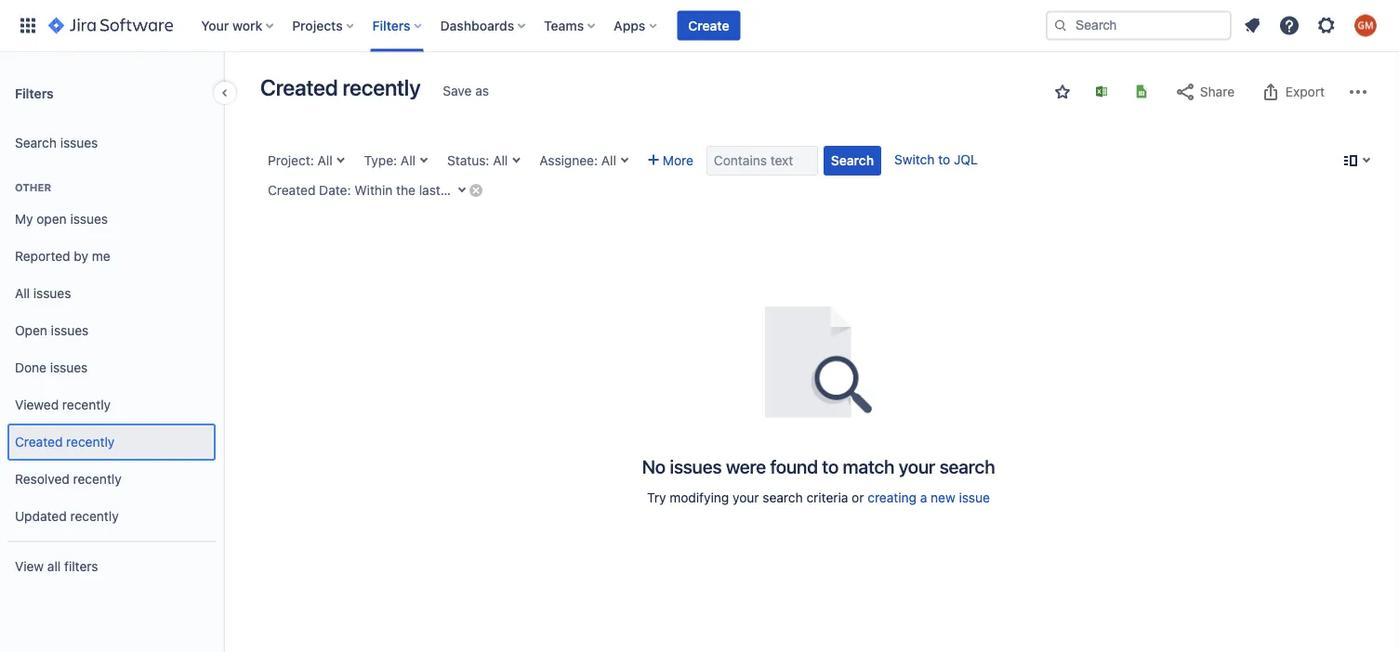 Task type: locate. For each thing, give the bounding box(es) containing it.
all issues link
[[7, 275, 216, 312]]

your work button
[[195, 11, 281, 40]]

recently for updated recently link on the left bottom of the page
[[70, 509, 119, 524]]

modifying
[[670, 490, 729, 506]]

view all filters
[[15, 559, 98, 575]]

0 vertical spatial filters
[[372, 18, 411, 33]]

all right the type:
[[401, 153, 416, 168]]

0 vertical spatial your
[[899, 456, 935, 477]]

search down found
[[763, 490, 803, 506]]

open issues link
[[7, 312, 216, 350]]

no
[[642, 456, 666, 477]]

view
[[15, 559, 44, 575]]

1 vertical spatial to
[[822, 456, 839, 477]]

switch to jql link
[[894, 152, 978, 167]]

recently down viewed recently link
[[66, 435, 115, 450]]

to left jql
[[938, 152, 950, 167]]

0 vertical spatial search
[[15, 135, 57, 151]]

creating a new issue link
[[868, 490, 990, 506]]

all
[[318, 153, 332, 168], [401, 153, 416, 168], [493, 153, 508, 168], [601, 153, 616, 168], [15, 286, 30, 301]]

settings image
[[1316, 14, 1338, 37]]

1 vertical spatial filters
[[15, 85, 54, 101]]

created recently inside other group
[[15, 435, 115, 450]]

apps
[[614, 18, 646, 33]]

switch
[[894, 152, 935, 167]]

search up issue on the right of the page
[[940, 456, 995, 477]]

recently
[[343, 74, 421, 100], [62, 398, 111, 413], [66, 435, 115, 450], [73, 472, 122, 487], [70, 509, 119, 524]]

all for project: all
[[318, 153, 332, 168]]

jira software image
[[48, 14, 173, 37], [48, 14, 173, 37]]

resolved recently
[[15, 472, 122, 487]]

dashboards
[[440, 18, 514, 33]]

search
[[940, 456, 995, 477], [763, 490, 803, 506]]

issues for no issues were found to match your search
[[670, 456, 722, 477]]

1 horizontal spatial your
[[899, 456, 935, 477]]

no issues were found to match your search
[[642, 456, 995, 477]]

2 vertical spatial created
[[15, 435, 63, 450]]

my open issues link
[[7, 201, 216, 238]]

search left the switch
[[831, 153, 874, 168]]

recently down resolved recently link on the left of page
[[70, 509, 119, 524]]

other
[[15, 182, 51, 194]]

recently for viewed recently link
[[62, 398, 111, 413]]

to
[[938, 152, 950, 167], [822, 456, 839, 477]]

projects button
[[287, 11, 361, 40]]

all up date:
[[318, 153, 332, 168]]

resolved recently link
[[7, 461, 216, 498]]

search
[[15, 135, 57, 151], [831, 153, 874, 168]]

search up other
[[15, 135, 57, 151]]

filters
[[372, 18, 411, 33], [15, 85, 54, 101]]

assignee:
[[539, 153, 598, 168]]

project:
[[268, 153, 314, 168]]

1 vertical spatial your
[[733, 490, 759, 506]]

1 horizontal spatial search
[[831, 153, 874, 168]]

created
[[260, 74, 338, 100], [268, 183, 316, 198], [15, 435, 63, 450]]

0 horizontal spatial search
[[763, 490, 803, 506]]

filters up search issues
[[15, 85, 54, 101]]

created recently link
[[7, 424, 216, 461]]

search inside button
[[831, 153, 874, 168]]

your down were in the right of the page
[[733, 490, 759, 506]]

view all filters link
[[7, 549, 216, 586]]

search issues link
[[7, 125, 216, 162]]

1 horizontal spatial created recently
[[260, 74, 421, 100]]

your up a
[[899, 456, 935, 477]]

your
[[201, 18, 229, 33]]

1 vertical spatial search
[[763, 490, 803, 506]]

updated recently
[[15, 509, 119, 524]]

work
[[232, 18, 262, 33]]

status:
[[447, 153, 489, 168]]

filters right projects dropdown button
[[372, 18, 411, 33]]

resolved
[[15, 472, 70, 487]]

recently down created recently link
[[73, 472, 122, 487]]

to up criteria
[[822, 456, 839, 477]]

reported
[[15, 249, 70, 264]]

help image
[[1278, 14, 1301, 37]]

created date: within the last 1 week
[[268, 183, 485, 198]]

issues
[[60, 135, 98, 151], [70, 212, 108, 227], [33, 286, 71, 301], [51, 323, 89, 339], [50, 360, 88, 376], [670, 456, 722, 477]]

created recently down viewed recently
[[15, 435, 115, 450]]

my open issues
[[15, 212, 108, 227]]

recently down filters dropdown button
[[343, 74, 421, 100]]

1 vertical spatial search
[[831, 153, 874, 168]]

criteria
[[807, 490, 848, 506]]

open in microsoft excel image
[[1094, 84, 1109, 99]]

dashboards button
[[435, 11, 533, 40]]

1 vertical spatial created recently
[[15, 435, 115, 450]]

0 vertical spatial created recently
[[260, 74, 421, 100]]

match
[[843, 456, 895, 477]]

your profile and settings image
[[1355, 14, 1377, 37]]

0 horizontal spatial search
[[15, 135, 57, 151]]

creating
[[868, 490, 917, 506]]

your
[[899, 456, 935, 477], [733, 490, 759, 506]]

search for search issues
[[15, 135, 57, 151]]

created down "viewed" at left bottom
[[15, 435, 63, 450]]

0 horizontal spatial created recently
[[15, 435, 115, 450]]

search for search
[[831, 153, 874, 168]]

0 vertical spatial to
[[938, 152, 950, 167]]

assignee: all
[[539, 153, 616, 168]]

filters button
[[367, 11, 429, 40]]

all
[[47, 559, 61, 575]]

share
[[1200, 84, 1235, 99]]

created recently down projects dropdown button
[[260, 74, 421, 100]]

created down project:
[[268, 183, 316, 198]]

all right status:
[[493, 153, 508, 168]]

1 horizontal spatial filters
[[372, 18, 411, 33]]

create button
[[677, 11, 740, 40]]

reported by me link
[[7, 238, 216, 275]]

1 horizontal spatial to
[[938, 152, 950, 167]]

updated recently link
[[7, 498, 216, 536]]

Search field
[[1046, 11, 1232, 40]]

1 vertical spatial created
[[268, 183, 316, 198]]

week
[[453, 183, 485, 198]]

banner
[[0, 0, 1399, 52]]

all issues
[[15, 286, 71, 301]]

issues for search issues
[[60, 135, 98, 151]]

0 vertical spatial search
[[940, 456, 995, 477]]

all right assignee:
[[601, 153, 616, 168]]

date:
[[319, 183, 351, 198]]

banner containing your work
[[0, 0, 1399, 52]]

me
[[92, 249, 110, 264]]

by
[[74, 249, 88, 264]]

recently down the done issues link
[[62, 398, 111, 413]]

all for assignee: all
[[601, 153, 616, 168]]

Search issues using keywords text field
[[707, 146, 818, 176]]

a
[[920, 490, 927, 506]]

created recently
[[260, 74, 421, 100], [15, 435, 115, 450]]

all up open
[[15, 286, 30, 301]]

share link
[[1165, 77, 1244, 107]]

the
[[396, 183, 416, 198]]

filters inside dropdown button
[[372, 18, 411, 33]]

recently for resolved recently link on the left of page
[[73, 472, 122, 487]]

primary element
[[11, 0, 1046, 52]]

created down projects
[[260, 74, 338, 100]]



Task type: describe. For each thing, give the bounding box(es) containing it.
switch to jql
[[894, 152, 978, 167]]

as
[[475, 83, 489, 99]]

type:
[[364, 153, 397, 168]]

viewed recently
[[15, 398, 111, 413]]

1 horizontal spatial search
[[940, 456, 995, 477]]

created inside other group
[[15, 435, 63, 450]]

open
[[37, 212, 67, 227]]

small image
[[1055, 85, 1070, 99]]

1
[[444, 183, 450, 198]]

reported by me
[[15, 249, 110, 264]]

export
[[1286, 84, 1325, 99]]

open issues
[[15, 323, 89, 339]]

within
[[354, 183, 393, 198]]

0 horizontal spatial your
[[733, 490, 759, 506]]

other group
[[7, 162, 216, 541]]

issues for all issues
[[33, 286, 71, 301]]

open in google sheets image
[[1134, 84, 1149, 99]]

last
[[419, 183, 440, 198]]

open
[[15, 323, 47, 339]]

apps button
[[608, 11, 664, 40]]

search button
[[824, 146, 881, 176]]

status: all
[[447, 153, 508, 168]]

updated
[[15, 509, 67, 524]]

all inside other group
[[15, 286, 30, 301]]

type: all
[[364, 153, 416, 168]]

teams
[[544, 18, 584, 33]]

viewed recently link
[[7, 387, 216, 424]]

recently for created recently link
[[66, 435, 115, 450]]

more
[[663, 153, 694, 168]]

filters
[[64, 559, 98, 575]]

issue
[[959, 490, 990, 506]]

save as
[[443, 83, 489, 99]]

notifications image
[[1241, 14, 1263, 37]]

issues for done issues
[[50, 360, 88, 376]]

found
[[770, 456, 818, 477]]

more button
[[640, 146, 701, 176]]

jql
[[954, 152, 978, 167]]

save
[[443, 83, 472, 99]]

teams button
[[538, 11, 603, 40]]

all for status: all
[[493, 153, 508, 168]]

0 horizontal spatial to
[[822, 456, 839, 477]]

save as button
[[434, 76, 498, 106]]

your work
[[201, 18, 262, 33]]

try
[[647, 490, 666, 506]]

my
[[15, 212, 33, 227]]

issues for open issues
[[51, 323, 89, 339]]

search issues
[[15, 135, 98, 151]]

create
[[688, 18, 729, 33]]

done issues link
[[7, 350, 216, 387]]

appswitcher icon image
[[17, 14, 39, 37]]

all for type: all
[[401, 153, 416, 168]]

new
[[931, 490, 955, 506]]

remove criteria image
[[469, 183, 483, 198]]

or
[[852, 490, 864, 506]]

viewed
[[15, 398, 59, 413]]

done issues
[[15, 360, 88, 376]]

0 vertical spatial created
[[260, 74, 338, 100]]

done
[[15, 360, 47, 376]]

0 horizontal spatial filters
[[15, 85, 54, 101]]

projects
[[292, 18, 343, 33]]

project: all
[[268, 153, 332, 168]]

search image
[[1053, 18, 1068, 33]]

were
[[726, 456, 766, 477]]

export button
[[1251, 77, 1334, 107]]

try modifying your search criteria or creating a new issue
[[647, 490, 990, 506]]



Task type: vqa. For each thing, say whether or not it's contained in the screenshot.
REMOVE CRITERIA image
yes



